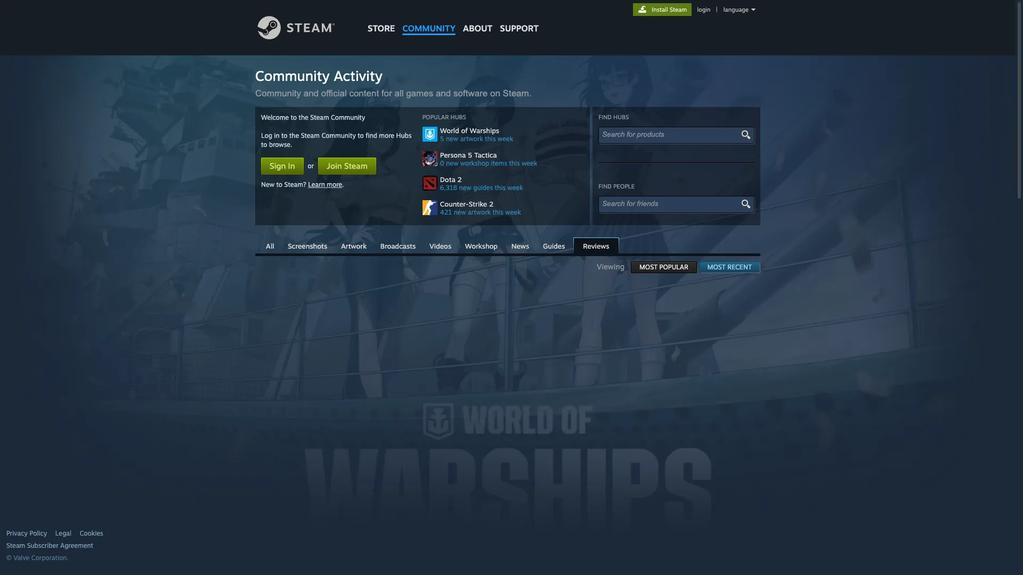 Task type: vqa. For each thing, say whether or not it's contained in the screenshot.
Custom URL (?)'s (?)
no



Task type: locate. For each thing, give the bounding box(es) containing it.
community up welcome
[[255, 89, 301, 99]]

agreement
[[60, 542, 93, 550]]

5
[[440, 135, 444, 143], [468, 151, 472, 159], [289, 453, 293, 462]]

0 horizontal spatial and
[[304, 89, 319, 99]]

1 horizontal spatial november
[[538, 343, 566, 351]]

it's left good.
[[637, 354, 647, 363]]

one for recommended 4.1 hrs on record
[[274, 482, 286, 490]]

new inside persona 5 tactica 0 new workshop items this week
[[446, 159, 459, 167]]

1 horizontal spatial persona
[[440, 151, 466, 159]]

hubs
[[451, 114, 466, 121], [396, 132, 412, 140]]

as up recommended 4.1 hrs on record
[[351, 482, 358, 490]]

record right "111.3"
[[667, 514, 686, 522]]

as up recommended 4.8 hrs on record
[[351, 292, 358, 300]]

helpful for recommended 4.1 hrs on record
[[360, 482, 380, 490]]

review up recommended 4.8 hrs on record
[[330, 292, 349, 300]]

one
[[274, 292, 286, 300], [527, 292, 538, 300], [274, 482, 286, 490], [442, 482, 454, 490], [610, 482, 622, 490]]

store
[[368, 23, 395, 34]]

on right 4.1
[[315, 514, 323, 522]]

screenshots link
[[283, 238, 333, 253]]

0 vertical spatial tactica
[[474, 151, 497, 159]]

steam inside cookies steam subscriber agreement © valve corporation.
[[6, 542, 25, 550]]

None text field
[[603, 131, 742, 139]]

browse.
[[269, 141, 292, 149]]

on inside community activity community and official content for all games and software on steam.
[[490, 89, 501, 99]]

as for recommended 111.3 hrs on record
[[687, 482, 694, 490]]

week
[[498, 135, 514, 143], [522, 159, 538, 167], [508, 184, 523, 192], [506, 208, 521, 216]]

has for recommended 4.1 hrs on record
[[288, 482, 298, 490]]

november down "111.3"
[[622, 534, 650, 541]]

2 horizontal spatial 17
[[652, 534, 658, 541]]

record inside recommended 4.8 hrs on record
[[325, 324, 344, 332]]

the up browse.
[[289, 132, 299, 140]]

on inside recommended 9.8 hrs on record
[[567, 324, 575, 332]]

1 vertical spatial the
[[289, 132, 299, 140]]

record for recommended 4.1 hrs on record
[[325, 514, 344, 522]]

week up dota 2 link
[[522, 159, 538, 167]]

persona 5 tactica link for 0 new workshop items
[[440, 151, 584, 159]]

0 horizontal spatial persona
[[261, 453, 287, 462]]

language
[[724, 6, 749, 13]]

0 vertical spatial artwork
[[460, 135, 483, 143]]

on inside recommended 4.1 hrs on record
[[315, 514, 323, 522]]

0 horizontal spatial 17
[[316, 343, 323, 351]]

record right 4.1
[[325, 514, 344, 522]]

recommended for recommended 111.3 hrs on record
[[629, 502, 688, 512]]

1 horizontal spatial persona 5 tactica link
[[440, 151, 584, 159]]

counter-
[[440, 200, 469, 208]]

popular inside "link"
[[660, 263, 689, 271]]

more right the find
[[379, 132, 395, 140]]

persona inside persona 5 tactica 0 new workshop items this week
[[440, 151, 466, 159]]

week up items
[[498, 135, 514, 143]]

artwork inside world of warships 5 new artwork this week
[[460, 135, 483, 143]]

november for fun
[[286, 343, 314, 351]]

steam inside install steam link
[[670, 6, 687, 13]]

recommended 9.8 hrs on record
[[545, 311, 605, 332]]

yet for recommended 9.8 hrs on record
[[634, 292, 643, 300]]

steam right join
[[344, 161, 368, 171]]

this inside dota 2 6,318 new guides this week
[[495, 184, 506, 192]]

helpful for recommended 4.8 hrs on record
[[360, 292, 380, 300]]

1 vertical spatial find
[[599, 183, 612, 190]]

new
[[446, 135, 459, 143], [446, 159, 459, 167], [459, 184, 472, 192], [454, 208, 466, 216]]

and
[[304, 89, 319, 99], [436, 89, 451, 99]]

review for recommended 4.8 hrs on record
[[330, 292, 349, 300]]

5 inside persona 5 tactica 0 new workshop items this week
[[468, 151, 472, 159]]

2 most from the left
[[708, 263, 726, 271]]

week inside dota 2 6,318 new guides this week
[[508, 184, 523, 192]]

on right "111.3"
[[658, 514, 665, 522]]

1 vertical spatial 5
[[468, 151, 472, 159]]

find for find hubs
[[599, 114, 612, 121]]

and right games
[[436, 89, 451, 99]]

guides link
[[538, 238, 571, 253]]

helpful
[[360, 292, 380, 300], [612, 292, 632, 300], [360, 482, 380, 490], [527, 482, 548, 490], [695, 482, 716, 490]]

in
[[274, 132, 280, 140]]

november for can
[[538, 343, 566, 351]]

find hubs
[[599, 114, 629, 121]]

on right 9.8
[[567, 324, 575, 332]]

no one has rated this review as helpful yet up recommended 111.3 hrs on record
[[600, 482, 729, 490]]

5 for persona 5 tactica 0 new workshop items this week
[[468, 151, 472, 159]]

alan wake link
[[513, 449, 548, 462]]

persona 5 tactica link for 0
[[261, 449, 318, 462]]

17 inside posted: november 17 pretty fun
[[316, 343, 323, 351]]

0 horizontal spatial posted:
[[264, 343, 284, 351]]

1 and from the left
[[304, 89, 319, 99]]

steam right install
[[670, 6, 687, 13]]

steam down privacy
[[6, 542, 25, 550]]

hrs right 4.8
[[305, 324, 314, 332]]

1 vertical spatial tactica
[[295, 453, 318, 462]]

posted: inside posted: november 17 pretty fun
[[264, 343, 284, 351]]

1 horizontal spatial it's
[[637, 354, 647, 363]]

week inside persona 5 tactica 0 new workshop items this week
[[522, 159, 538, 167]]

new left of
[[446, 135, 459, 143]]

no one has rated this review as helpful yet up recommended 9.8 hrs on record
[[516, 292, 645, 300]]

on for recommended 4.8 hrs on record
[[315, 324, 323, 332]]

1 horizontal spatial more
[[379, 132, 395, 140]]

find for find people
[[599, 183, 612, 190]]

0 horizontal spatial hubs
[[396, 132, 412, 140]]

community link
[[399, 0, 460, 39]]

2 right strike
[[489, 200, 494, 208]]

1 horizontal spatial 5
[[440, 135, 444, 143]]

1 most from the left
[[640, 263, 658, 271]]

record right 4.8
[[325, 324, 344, 332]]

review for recommended 4.1 hrs on record
[[330, 482, 349, 490]]

0 horizontal spatial it's
[[578, 354, 588, 363]]

steam down welcome to the steam community
[[301, 132, 320, 140]]

one for recommended 4.8 hrs on record
[[274, 292, 286, 300]]

artwork inside counter-strike 2 421 new artwork this week
[[468, 208, 491, 216]]

0 vertical spatial popular
[[423, 114, 449, 121]]

from
[[590, 354, 606, 363]]

new for counter-
[[454, 208, 466, 216]]

no
[[264, 292, 273, 300], [516, 292, 525, 300], [264, 482, 273, 490], [432, 482, 441, 490], [600, 482, 608, 490]]

tactica
[[474, 151, 497, 159], [295, 453, 318, 462]]

new inside world of warships 5 new artwork this week
[[446, 135, 459, 143]]

most right the viewing
[[640, 263, 658, 271]]

find left people
[[599, 183, 612, 190]]

0 horizontal spatial november
[[286, 343, 314, 351]]

if
[[571, 354, 576, 363]]

new inside counter-strike 2 421 new artwork this week
[[454, 208, 466, 216]]

hrs inside recommended 9.8 hrs on record
[[556, 324, 566, 332]]

login
[[698, 6, 711, 13]]

about
[[463, 23, 493, 34]]

0 horizontal spatial 2
[[458, 175, 462, 184]]

has
[[288, 292, 298, 300], [540, 292, 550, 300], [288, 482, 298, 490], [455, 482, 466, 490], [623, 482, 634, 490]]

1 vertical spatial 2
[[489, 200, 494, 208]]

record up posted: november 17 what can i say, if it's from remedy it's good.
[[577, 324, 596, 332]]

cookies link
[[80, 530, 103, 539]]

most left recent
[[708, 263, 726, 271]]

steam for install steam
[[670, 6, 687, 13]]

sign in
[[270, 161, 295, 171]]

most for most popular
[[640, 263, 658, 271]]

new right 6,318
[[459, 184, 472, 192]]

0 vertical spatial more
[[379, 132, 395, 140]]

review for recommended 111.3 hrs on record
[[666, 482, 685, 490]]

review up recommended 111.3 hrs on record
[[666, 482, 685, 490]]

tactica inside persona 5 tactica 0 new workshop items this week
[[474, 151, 497, 159]]

it's right if
[[578, 354, 588, 363]]

login | language
[[698, 6, 749, 13]]

hrs for recommended 4.8 hrs on record
[[305, 324, 314, 332]]

and left official on the top left
[[304, 89, 319, 99]]

counter-strike 2 link
[[440, 200, 584, 208]]

the right welcome
[[299, 114, 309, 122]]

2 and from the left
[[436, 89, 451, 99]]

1 vertical spatial artwork
[[468, 208, 491, 216]]

no for recommended 4.1 hrs on record
[[264, 482, 273, 490]]

community up join
[[322, 132, 356, 140]]

None image field
[[740, 130, 752, 140], [740, 199, 752, 209], [740, 130, 752, 140], [740, 199, 752, 209]]

no one has rated this review as helpful yet for recommended 9.8 hrs on record
[[516, 292, 645, 300]]

all link
[[261, 238, 280, 253]]

hrs
[[305, 324, 314, 332], [556, 324, 566, 332], [304, 514, 313, 522], [647, 514, 656, 522]]

1 horizontal spatial posted:
[[516, 343, 536, 351]]

1 vertical spatial hubs
[[396, 132, 412, 140]]

1 horizontal spatial most
[[708, 263, 726, 271]]

rated for recommended 9.8 hrs on record
[[552, 292, 567, 300]]

posted:
[[264, 343, 284, 351], [516, 343, 536, 351], [600, 534, 620, 541]]

new for world
[[446, 135, 459, 143]]

steam for cookies steam subscriber agreement © valve corporation.
[[6, 542, 25, 550]]

hubs inside log in to the steam community to find more hubs to browse.
[[396, 132, 412, 140]]

cookies
[[80, 530, 103, 538]]

17 down recommended 111.3 hrs on record
[[652, 534, 658, 541]]

november inside posted: november 17 what can i say, if it's from remedy it's good.
[[538, 343, 566, 351]]

1 horizontal spatial popular
[[660, 263, 689, 271]]

1 vertical spatial popular
[[660, 263, 689, 271]]

all
[[395, 89, 404, 99]]

to
[[291, 114, 297, 122], [281, 132, 288, 140], [358, 132, 364, 140], [261, 141, 267, 149], [276, 181, 283, 189]]

recommended 4.1 hrs on record
[[293, 502, 352, 522]]

week down dota 2 link
[[506, 208, 521, 216]]

november up i
[[538, 343, 566, 351]]

rated for recommended 4.1 hrs on record
[[300, 482, 315, 490]]

posted: inside posted: november 17 what can i say, if it's from remedy it's good.
[[516, 343, 536, 351]]

1 vertical spatial persona 5 tactica link
[[261, 449, 318, 462]]

2 vertical spatial 5
[[289, 453, 293, 462]]

1 horizontal spatial hubs
[[451, 114, 466, 121]]

world
[[440, 126, 459, 135]]

hubs right the find
[[396, 132, 412, 140]]

0 vertical spatial 5
[[440, 135, 444, 143]]

0 vertical spatial find
[[599, 114, 612, 121]]

november up fun
[[286, 343, 314, 351]]

on inside recommended 4.8 hrs on record
[[315, 324, 323, 332]]

week inside counter-strike 2 421 new artwork this week
[[506, 208, 521, 216]]

most inside "link"
[[708, 263, 726, 271]]

has for recommended 4.8 hrs on record
[[288, 292, 298, 300]]

as down the viewing
[[603, 292, 610, 300]]

on right 4.8
[[315, 324, 323, 332]]

no one has rated this review as helpful yet for recommended 4.8 hrs on record
[[264, 292, 393, 300]]

hrs right "111.3"
[[647, 514, 656, 522]]

no for recommended 4.8 hrs on record
[[264, 292, 273, 300]]

more right learn
[[327, 181, 342, 189]]

no one has rated this review as helpful yet up recommended 4.8 hrs on record
[[264, 292, 393, 300]]

sign
[[270, 161, 286, 171]]

0 vertical spatial persona 5 tactica link
[[440, 151, 584, 159]]

no one has rated this review as helpful yet up recommended 4.1 hrs on record
[[264, 482, 393, 490]]

0 horizontal spatial tactica
[[295, 453, 318, 462]]

None text field
[[603, 200, 742, 208]]

17
[[316, 343, 323, 351], [568, 343, 575, 351], [652, 534, 658, 541]]

on
[[490, 89, 501, 99], [315, 324, 323, 332], [567, 324, 575, 332], [315, 514, 323, 522], [658, 514, 665, 522]]

0 horizontal spatial most
[[640, 263, 658, 271]]

as for recommended 4.8 hrs on record
[[351, 292, 358, 300]]

i
[[551, 354, 553, 363]]

week up counter-strike 2 link
[[508, 184, 523, 192]]

hubs up of
[[451, 114, 466, 121]]

review for recommended 9.8 hrs on record
[[582, 292, 601, 300]]

most inside "link"
[[640, 263, 658, 271]]

1 vertical spatial persona
[[261, 453, 287, 462]]

0
[[440, 159, 444, 167], [406, 291, 411, 300], [658, 291, 663, 300], [497, 451, 502, 460], [749, 451, 754, 460], [406, 481, 411, 490], [574, 481, 579, 490], [742, 481, 747, 490]]

2 find from the top
[[599, 183, 612, 190]]

support link
[[497, 0, 543, 36]]

1 horizontal spatial tactica
[[474, 151, 497, 159]]

software
[[454, 89, 488, 99]]

recommended 4.8 hrs on record
[[293, 311, 352, 332]]

say,
[[556, 354, 569, 363]]

1 horizontal spatial 2
[[489, 200, 494, 208]]

on left steam.
[[490, 89, 501, 99]]

more
[[379, 132, 395, 140], [327, 181, 342, 189]]

0 vertical spatial 2
[[458, 175, 462, 184]]

1 horizontal spatial 17
[[568, 343, 575, 351]]

hrs inside recommended 111.3 hrs on record
[[647, 514, 656, 522]]

learn
[[308, 181, 325, 189]]

1 find from the top
[[599, 114, 612, 121]]

new right 421
[[454, 208, 466, 216]]

0 vertical spatial hubs
[[451, 114, 466, 121]]

artwork right world
[[460, 135, 483, 143]]

for
[[382, 89, 392, 99]]

record inside recommended 4.1 hrs on record
[[325, 514, 344, 522]]

17 down recommended 4.8 hrs on record
[[316, 343, 323, 351]]

hrs right 4.1
[[304, 514, 313, 522]]

hrs inside recommended 4.1 hrs on record
[[304, 514, 313, 522]]

0 vertical spatial persona
[[440, 151, 466, 159]]

november inside posted: november 17 pretty fun
[[286, 343, 314, 351]]

0 horizontal spatial persona 5 tactica link
[[261, 449, 318, 462]]

this
[[485, 135, 496, 143], [509, 159, 520, 167], [495, 184, 506, 192], [493, 208, 504, 216], [317, 292, 328, 300], [569, 292, 580, 300], [317, 482, 328, 490], [485, 482, 496, 490], [653, 482, 664, 490]]

steam down official on the top left
[[310, 114, 329, 122]]

17 up if
[[568, 343, 575, 351]]

hubs
[[614, 114, 629, 121]]

2 right the dota
[[458, 175, 462, 184]]

hrs right 9.8
[[556, 324, 566, 332]]

17 inside posted: november 17 what can i say, if it's from remedy it's good.
[[568, 343, 575, 351]]

as up recommended 111.3 hrs on record
[[687, 482, 694, 490]]

welcome to the steam community
[[261, 114, 365, 122]]

find
[[366, 132, 377, 140]]

the
[[299, 114, 309, 122], [289, 132, 299, 140]]

most recent link
[[699, 262, 761, 274]]

2 inside counter-strike 2 421 new artwork this week
[[489, 200, 494, 208]]

review up recommended 9.8 hrs on record
[[582, 292, 601, 300]]

join
[[327, 161, 342, 171]]

steam inside log in to the steam community to find more hubs to browse.
[[301, 132, 320, 140]]

0 horizontal spatial more
[[327, 181, 342, 189]]

find people
[[599, 183, 635, 190]]

popular
[[423, 114, 449, 121], [660, 263, 689, 271]]

|
[[716, 6, 718, 13]]

review
[[330, 292, 349, 300], [582, 292, 601, 300], [330, 482, 349, 490], [498, 482, 517, 490], [666, 482, 685, 490]]

support
[[500, 23, 539, 34]]

record inside recommended 9.8 hrs on record
[[577, 324, 596, 332]]

new up the dota
[[446, 159, 459, 167]]

review up recommended 4.1 hrs on record
[[330, 482, 349, 490]]

find
[[599, 114, 612, 121], [599, 183, 612, 190]]

hrs inside recommended 4.8 hrs on record
[[305, 324, 314, 332]]

no one has rated this review as helpful yet for recommended 4.1 hrs on record
[[264, 482, 393, 490]]

on inside recommended 111.3 hrs on record
[[658, 514, 665, 522]]

artwork down guides
[[468, 208, 491, 216]]

steam inside join steam link
[[344, 161, 368, 171]]

it's
[[578, 354, 588, 363], [637, 354, 647, 363]]

1 horizontal spatial and
[[436, 89, 451, 99]]

2 horizontal spatial 5
[[468, 151, 472, 159]]

more inside log in to the steam community to find more hubs to browse.
[[379, 132, 395, 140]]

persona
[[440, 151, 466, 159], [261, 453, 287, 462]]

0 horizontal spatial 5
[[289, 453, 293, 462]]

record inside recommended 111.3 hrs on record
[[667, 514, 686, 522]]

0 horizontal spatial popular
[[423, 114, 449, 121]]

find left hubs
[[599, 114, 612, 121]]



Task type: describe. For each thing, give the bounding box(es) containing it.
warships
[[470, 126, 500, 135]]

artwork link
[[336, 238, 372, 253]]

videos
[[430, 242, 452, 251]]

1 it's from the left
[[578, 354, 588, 363]]

to right new
[[276, 181, 283, 189]]

what
[[516, 354, 535, 363]]

new inside dota 2 6,318 new guides this week
[[459, 184, 472, 192]]

wake
[[530, 453, 548, 462]]

of
[[461, 126, 468, 135]]

one for recommended 9.8 hrs on record
[[527, 292, 538, 300]]

viewing
[[597, 262, 631, 271]]

no one has rated this review as helpful yet down alan
[[432, 482, 561, 490]]

install steam
[[652, 6, 687, 13]]

learn more link
[[308, 181, 342, 189]]

2 it's from the left
[[637, 354, 647, 363]]

videos link
[[424, 238, 457, 253]]

steam.
[[503, 89, 532, 99]]

posted: november 17 pretty fun
[[264, 343, 323, 363]]

log in to the steam community to find more hubs to browse.
[[261, 132, 412, 149]]

hrs for recommended 111.3 hrs on record
[[647, 514, 656, 522]]

yet for recommended 111.3 hrs on record
[[718, 482, 727, 490]]

recommended 111.3 hrs on record
[[629, 502, 688, 522]]

has for recommended 111.3 hrs on record
[[623, 482, 634, 490]]

broadcasts link
[[375, 238, 421, 253]]

tactica for persona 5 tactica 0 new workshop items this week
[[474, 151, 497, 159]]

legal link
[[55, 530, 71, 539]]

on for recommended 111.3 hrs on record
[[658, 514, 665, 522]]

421
[[440, 208, 452, 216]]

join steam link
[[318, 158, 376, 175]]

hrs for recommended 4.1 hrs on record
[[304, 514, 313, 522]]

content
[[349, 89, 379, 99]]

as for recommended 9.8 hrs on record
[[603, 292, 610, 300]]

new
[[261, 181, 275, 189]]

this inside persona 5 tactica 0 new workshop items this week
[[509, 159, 520, 167]]

persona 5 tactica 0 new workshop items this week
[[440, 151, 538, 167]]

most for most recent
[[708, 263, 726, 271]]

activity
[[334, 67, 383, 84]]

steam for join steam
[[344, 161, 368, 171]]

recent
[[728, 263, 752, 271]]

this inside world of warships 5 new artwork this week
[[485, 135, 496, 143]]

world of warships link
[[440, 126, 584, 135]]

good.
[[649, 354, 669, 363]]

community inside log in to the steam community to find more hubs to browse.
[[322, 132, 356, 140]]

on for recommended 9.8 hrs on record
[[567, 324, 575, 332]]

community up log in to the steam community to find more hubs to browse. on the left top
[[331, 114, 365, 122]]

5 inside world of warships 5 new artwork this week
[[440, 135, 444, 143]]

yet for recommended 4.8 hrs on record
[[382, 292, 391, 300]]

recommended for recommended 4.8 hrs on record
[[293, 311, 352, 322]]

valve
[[13, 554, 30, 562]]

about link
[[460, 0, 497, 36]]

alan
[[513, 453, 528, 462]]

log
[[261, 132, 272, 140]]

no for recommended 9.8 hrs on record
[[516, 292, 525, 300]]

fun
[[287, 354, 298, 363]]

rated for recommended 4.8 hrs on record
[[300, 292, 315, 300]]

recommended for recommended 4.1 hrs on record
[[293, 502, 352, 512]]

subscriber
[[27, 542, 58, 550]]

privacy policy link
[[6, 530, 47, 539]]

on for recommended 4.1 hrs on record
[[315, 514, 323, 522]]

4.8
[[293, 324, 303, 332]]

9.8
[[545, 324, 555, 332]]

can
[[537, 354, 549, 363]]

sign in link
[[261, 158, 304, 175]]

posted: for pretty
[[264, 343, 284, 351]]

tactica for persona 5 tactica
[[295, 453, 318, 462]]

2 horizontal spatial posted:
[[600, 534, 620, 541]]

most popular
[[640, 263, 689, 271]]

items
[[491, 159, 508, 167]]

yet for recommended 4.1 hrs on record
[[382, 482, 391, 490]]

one for recommended 111.3 hrs on record
[[610, 482, 622, 490]]

record for recommended 9.8 hrs on record
[[577, 324, 596, 332]]

to down log
[[261, 141, 267, 149]]

to left the find
[[358, 132, 364, 140]]

news
[[512, 242, 530, 251]]

most popular link
[[631, 262, 697, 274]]

6,318
[[440, 184, 458, 192]]

counter-strike 2 421 new artwork this week
[[440, 200, 521, 216]]

join steam
[[327, 161, 368, 171]]

steam subscriber agreement link
[[6, 542, 253, 551]]

community
[[403, 23, 456, 34]]

recommended for recommended
[[461, 502, 520, 512]]

pretty
[[264, 354, 285, 363]]

corporation.
[[31, 554, 69, 562]]

4.1
[[293, 514, 302, 522]]

0 inside persona 5 tactica 0 new workshop items this week
[[440, 159, 444, 167]]

world of warships 5 new artwork this week
[[440, 126, 514, 143]]

111.3
[[629, 514, 645, 522]]

reviews
[[583, 242, 610, 251]]

recommended for recommended 9.8 hrs on record
[[545, 311, 605, 322]]

all
[[266, 242, 274, 251]]

artwork
[[341, 242, 367, 251]]

as for recommended 4.1 hrs on record
[[351, 482, 358, 490]]

no for recommended 111.3 hrs on record
[[600, 482, 608, 490]]

dota 2 6,318 new guides this week
[[440, 175, 523, 192]]

artwork for of
[[460, 135, 483, 143]]

helpful for recommended 111.3 hrs on record
[[695, 482, 716, 490]]

record for recommended 111.3 hrs on record
[[667, 514, 686, 522]]

week inside world of warships 5 new artwork this week
[[498, 135, 514, 143]]

this inside counter-strike 2 421 new artwork this week
[[493, 208, 504, 216]]

persona for persona 5 tactica
[[261, 453, 287, 462]]

0 vertical spatial the
[[299, 114, 309, 122]]

workshop link
[[460, 238, 503, 253]]

artwork for strike
[[468, 208, 491, 216]]

popular hubs
[[423, 114, 466, 121]]

2 inside dota 2 6,318 new guides this week
[[458, 175, 462, 184]]

dota
[[440, 175, 456, 184]]

new to steam? learn more .
[[261, 181, 344, 189]]

new for persona
[[446, 159, 459, 167]]

as down alan
[[519, 482, 526, 490]]

17 for can
[[568, 343, 575, 351]]

official
[[321, 89, 347, 99]]

record for recommended 4.8 hrs on record
[[325, 324, 344, 332]]

17 for fun
[[316, 343, 323, 351]]

to right welcome
[[291, 114, 297, 122]]

5 for persona 5 tactica
[[289, 453, 293, 462]]

1 vertical spatial more
[[327, 181, 342, 189]]

policy
[[30, 530, 47, 538]]

reviews link
[[574, 238, 619, 255]]

persona for persona 5 tactica 0 new workshop items this week
[[440, 151, 466, 159]]

privacy policy
[[6, 530, 47, 538]]

persona 5 tactica
[[261, 453, 318, 462]]

people
[[614, 183, 635, 190]]

helpful for recommended 9.8 hrs on record
[[612, 292, 632, 300]]

store link
[[364, 0, 399, 39]]

most recent
[[708, 263, 752, 271]]

workshop
[[461, 159, 489, 167]]

posted: for what
[[516, 343, 536, 351]]

hrs for recommended 9.8 hrs on record
[[556, 324, 566, 332]]

install steam link
[[633, 3, 692, 16]]

no one has rated this review as helpful yet for recommended 111.3 hrs on record
[[600, 482, 729, 490]]

install
[[652, 6, 668, 13]]

review down alan
[[498, 482, 517, 490]]

posted: november 17 what can i say, if it's from remedy it's good.
[[516, 343, 669, 363]]

cookies steam subscriber agreement © valve corporation.
[[6, 530, 103, 562]]

2 horizontal spatial november
[[622, 534, 650, 541]]

the inside log in to the steam community to find more hubs to browse.
[[289, 132, 299, 140]]

to right in
[[281, 132, 288, 140]]

has for recommended 9.8 hrs on record
[[540, 292, 550, 300]]

or
[[308, 162, 314, 170]]

privacy
[[6, 530, 28, 538]]

guides
[[474, 184, 493, 192]]

dota 2 link
[[440, 175, 584, 184]]

steam?
[[284, 181, 306, 189]]

screenshots
[[288, 242, 327, 251]]

community up official on the top left
[[255, 67, 330, 84]]

rated for recommended 111.3 hrs on record
[[636, 482, 651, 490]]

alan wake
[[513, 453, 548, 462]]

.
[[342, 181, 344, 189]]



